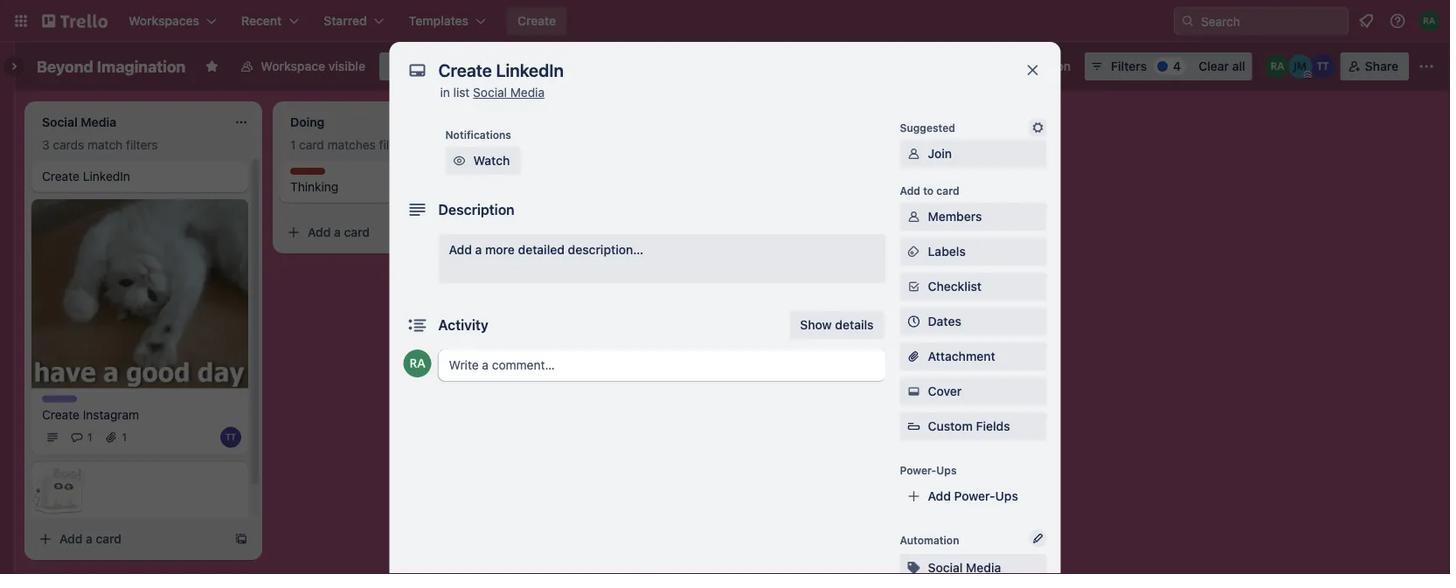 Task type: describe. For each thing, give the bounding box(es) containing it.
create linkedin
[[42, 169, 130, 184]]

fields
[[976, 419, 1010, 434]]

sm image for labels
[[905, 243, 923, 261]]

sm image for members
[[905, 208, 923, 226]]

thinking link
[[290, 178, 493, 196]]

cover
[[928, 384, 962, 399]]

search image
[[1181, 14, 1195, 28]]

create from template… image for 3 cards match filters
[[234, 532, 248, 546]]

linkedin
[[83, 169, 130, 184]]

1 horizontal spatial 1
[[122, 431, 127, 444]]

checklist
[[928, 279, 982, 294]]

0 horizontal spatial power-
[[900, 464, 937, 477]]

3
[[42, 138, 50, 152]]

cover link
[[900, 378, 1047, 406]]

social
[[473, 85, 507, 100]]

a for 3 cards match filters
[[86, 532, 93, 546]]

color: purple, title: none image
[[42, 396, 77, 403]]

automation button
[[980, 52, 1082, 80]]

power-ups
[[900, 464, 957, 477]]

sm image for checklist
[[905, 278, 923, 296]]

custom fields button
[[900, 418, 1047, 435]]

detailed
[[518, 243, 565, 257]]

add a card for match
[[59, 532, 122, 546]]

back to home image
[[42, 7, 108, 35]]

1 card matches filters
[[290, 138, 411, 152]]

more
[[485, 243, 515, 257]]

0 horizontal spatial ruby anderson (rubyanderson7) image
[[1266, 54, 1290, 79]]

show details link
[[790, 311, 884, 339]]

dates button
[[900, 308, 1047, 336]]

workspace visible button
[[229, 52, 376, 80]]

all
[[1233, 59, 1246, 73]]

add a card button for match
[[31, 525, 227, 553]]

1 vertical spatial automation
[[900, 534, 960, 546]]

share button
[[1341, 52, 1409, 80]]

watch
[[473, 153, 510, 168]]

filters for 1 card matches filters
[[379, 138, 411, 152]]

create button
[[507, 7, 567, 35]]

details
[[835, 318, 874, 332]]

create instagram link
[[42, 406, 238, 424]]

add a card button for matches
[[280, 219, 476, 247]]

attachment button
[[900, 343, 1047, 371]]

filters for 3 cards match filters
[[126, 138, 158, 152]]

create for create
[[518, 14, 556, 28]]

thinking
[[290, 180, 339, 194]]

attachment
[[928, 349, 996, 364]]

to
[[923, 184, 934, 197]]

a inside add a more detailed description… link
[[475, 243, 482, 257]]

add a more detailed description…
[[449, 243, 644, 257]]

sm image for cover
[[905, 383, 923, 400]]

Board name text field
[[28, 52, 194, 80]]

sm image for watch
[[451, 152, 468, 170]]

customize views image
[[463, 58, 480, 75]]

0 horizontal spatial 1
[[87, 431, 92, 444]]

join
[[928, 146, 952, 161]]

star or unstar board image
[[205, 59, 219, 73]]

color: bold red, title: "thoughts" element
[[290, 168, 338, 181]]

beyond imagination
[[37, 57, 186, 76]]

4
[[1173, 59, 1181, 73]]

clear
[[1199, 59, 1229, 73]]

clear all
[[1199, 59, 1246, 73]]

watch button
[[445, 147, 521, 175]]

create for create linkedin
[[42, 169, 80, 184]]

power- inside add power-ups link
[[954, 489, 996, 504]]

automation inside button
[[1005, 59, 1071, 73]]

show
[[800, 318, 832, 332]]

matches
[[328, 138, 376, 152]]



Task type: locate. For each thing, give the bounding box(es) containing it.
terry turtle (terryturtle) image
[[220, 427, 241, 448]]

0 vertical spatial add a card
[[308, 225, 370, 240]]

ruby anderson (rubyanderson7) image
[[1419, 10, 1440, 31], [1266, 54, 1290, 79]]

add a card
[[308, 225, 370, 240], [59, 532, 122, 546]]

instagram
[[83, 407, 139, 422]]

0 vertical spatial ruby anderson (rubyanderson7) image
[[1419, 10, 1440, 31]]

thoughts thinking
[[290, 169, 339, 194]]

None text field
[[430, 54, 1007, 86]]

visible
[[329, 59, 366, 73]]

sm image inside watch button
[[451, 152, 468, 170]]

jeremy miller (jeremymiller198) image
[[1289, 54, 1313, 79]]

clear all button
[[1192, 52, 1253, 80]]

members link
[[900, 203, 1047, 231]]

2 horizontal spatial 1
[[290, 138, 296, 152]]

social media link
[[473, 85, 545, 100]]

2 filters from the left
[[379, 138, 411, 152]]

create down color: purple, title: none icon
[[42, 407, 80, 422]]

dates
[[928, 314, 962, 329]]

in list social media
[[440, 85, 545, 100]]

terry turtle (terryturtle) image
[[1311, 54, 1336, 79]]

1 vertical spatial create
[[42, 169, 80, 184]]

1 vertical spatial power-
[[954, 489, 996, 504]]

join link
[[900, 140, 1047, 168]]

add a card button
[[280, 219, 476, 247], [31, 525, 227, 553]]

power-
[[900, 464, 937, 477], [954, 489, 996, 504]]

show menu image
[[1418, 58, 1436, 75]]

sm image inside labels link
[[905, 243, 923, 261]]

cards
[[53, 138, 84, 152]]

ruby anderson (rubyanderson7) image
[[404, 350, 431, 378]]

open information menu image
[[1389, 12, 1407, 30]]

labels
[[928, 244, 966, 259]]

sm image inside join link
[[905, 145, 923, 163]]

add power-ups link
[[900, 483, 1047, 511]]

0 horizontal spatial add a card button
[[31, 525, 227, 553]]

0 vertical spatial add a card button
[[280, 219, 476, 247]]

0 horizontal spatial create from template… image
[[234, 532, 248, 546]]

sm image for automation
[[980, 52, 1005, 77]]

1 horizontal spatial add a card button
[[280, 219, 476, 247]]

workspace
[[261, 59, 325, 73]]

filters up create linkedin link
[[126, 138, 158, 152]]

description
[[438, 202, 515, 218]]

1 vertical spatial ups
[[996, 489, 1019, 504]]

0 vertical spatial automation
[[1005, 59, 1071, 73]]

create from template… image
[[483, 226, 497, 240], [234, 532, 248, 546]]

card
[[299, 138, 324, 152], [937, 184, 960, 197], [344, 225, 370, 240], [96, 532, 122, 546]]

notifications
[[445, 129, 511, 141]]

1 vertical spatial sm image
[[451, 152, 468, 170]]

2 horizontal spatial a
[[475, 243, 482, 257]]

show details
[[800, 318, 874, 332]]

custom fields
[[928, 419, 1010, 434]]

workspace visible
[[261, 59, 366, 73]]

sm image inside checklist "link"
[[905, 278, 923, 296]]

sm image inside cover link
[[905, 383, 923, 400]]

0 horizontal spatial ups
[[937, 464, 957, 477]]

imagination
[[97, 57, 186, 76]]

1 horizontal spatial sm image
[[905, 278, 923, 296]]

sm image
[[980, 52, 1005, 77], [451, 152, 468, 170], [905, 278, 923, 296]]

sm image for suggested
[[1030, 119, 1047, 136]]

board link
[[380, 52, 454, 80]]

0 horizontal spatial automation
[[900, 534, 960, 546]]

1 horizontal spatial power-
[[954, 489, 996, 504]]

ruby anderson (rubyanderson7) image right all
[[1266, 54, 1290, 79]]

1 horizontal spatial filters
[[379, 138, 411, 152]]

beyond
[[37, 57, 93, 76]]

automation
[[1005, 59, 1071, 73], [900, 534, 960, 546]]

0 vertical spatial ups
[[937, 464, 957, 477]]

0 vertical spatial create
[[518, 14, 556, 28]]

1 vertical spatial add a card
[[59, 532, 122, 546]]

1 vertical spatial ruby anderson (rubyanderson7) image
[[1266, 54, 1290, 79]]

ruby anderson (rubyanderson7) image inside primary element
[[1419, 10, 1440, 31]]

create up media
[[518, 14, 556, 28]]

create instagram
[[42, 407, 139, 422]]

sm image
[[1030, 119, 1047, 136], [905, 145, 923, 163], [905, 208, 923, 226], [905, 243, 923, 261], [905, 383, 923, 400], [905, 560, 923, 574]]

sm image for join
[[905, 145, 923, 163]]

1 horizontal spatial automation
[[1005, 59, 1071, 73]]

add power-ups
[[928, 489, 1019, 504]]

ups down "fields"
[[996, 489, 1019, 504]]

switch to… image
[[12, 12, 30, 30]]

create down cards
[[42, 169, 80, 184]]

create linkedin link
[[42, 168, 238, 185]]

1 filters from the left
[[126, 138, 158, 152]]

sm image inside members link
[[905, 208, 923, 226]]

a
[[334, 225, 341, 240], [475, 243, 482, 257], [86, 532, 93, 546]]

filters up 'thinking' link
[[379, 138, 411, 152]]

1 horizontal spatial add a card
[[308, 225, 370, 240]]

ruby anderson (rubyanderson7) image right open information menu image
[[1419, 10, 1440, 31]]

match
[[87, 138, 123, 152]]

1
[[290, 138, 296, 152], [87, 431, 92, 444], [122, 431, 127, 444]]

media
[[510, 85, 545, 100]]

1 vertical spatial a
[[475, 243, 482, 257]]

description…
[[568, 243, 644, 257]]

filters
[[126, 138, 158, 152], [379, 138, 411, 152]]

in
[[440, 85, 450, 100]]

create from template… image for 1 card matches filters
[[483, 226, 497, 240]]

thoughts
[[290, 169, 338, 181]]

add a more detailed description… link
[[438, 234, 886, 283]]

0 horizontal spatial add a card
[[59, 532, 122, 546]]

1 horizontal spatial ups
[[996, 489, 1019, 504]]

Search field
[[1195, 8, 1348, 34]]

2 vertical spatial create
[[42, 407, 80, 422]]

share
[[1365, 59, 1399, 73]]

Write a comment text field
[[438, 350, 886, 381]]

0 vertical spatial create from template… image
[[483, 226, 497, 240]]

2 vertical spatial sm image
[[905, 278, 923, 296]]

board
[[409, 59, 444, 73]]

list
[[453, 85, 470, 100]]

members
[[928, 209, 982, 224]]

create inside button
[[518, 14, 556, 28]]

ups up add power-ups at right bottom
[[937, 464, 957, 477]]

1 vertical spatial create from template… image
[[234, 532, 248, 546]]

create for create instagram
[[42, 407, 80, 422]]

3 cards match filters
[[42, 138, 158, 152]]

0 vertical spatial a
[[334, 225, 341, 240]]

labels link
[[900, 238, 1047, 266]]

add to card
[[900, 184, 960, 197]]

1 up color: bold red, title: "thoughts" element
[[290, 138, 296, 152]]

power- down custom
[[900, 464, 937, 477]]

filters
[[1111, 59, 1147, 73]]

0 horizontal spatial sm image
[[451, 152, 468, 170]]

1 vertical spatial add a card button
[[31, 525, 227, 553]]

custom
[[928, 419, 973, 434]]

sm image inside automation button
[[980, 52, 1005, 77]]

1 down 'instagram'
[[122, 431, 127, 444]]

0 vertical spatial power-
[[900, 464, 937, 477]]

1 horizontal spatial a
[[334, 225, 341, 240]]

0 horizontal spatial a
[[86, 532, 93, 546]]

checklist link
[[900, 273, 1047, 301]]

1 horizontal spatial create from template… image
[[483, 226, 497, 240]]

0 vertical spatial sm image
[[980, 52, 1005, 77]]

add
[[900, 184, 921, 197], [308, 225, 331, 240], [449, 243, 472, 257], [928, 489, 951, 504], [59, 532, 83, 546]]

ups
[[937, 464, 957, 477], [996, 489, 1019, 504]]

primary element
[[0, 0, 1451, 42]]

0 notifications image
[[1356, 10, 1377, 31]]

activity
[[438, 317, 489, 334]]

1 down create instagram
[[87, 431, 92, 444]]

a for 1 card matches filters
[[334, 225, 341, 240]]

2 horizontal spatial sm image
[[980, 52, 1005, 77]]

1 horizontal spatial ruby anderson (rubyanderson7) image
[[1419, 10, 1440, 31]]

create
[[518, 14, 556, 28], [42, 169, 80, 184], [42, 407, 80, 422]]

power- down the power-ups
[[954, 489, 996, 504]]

add a card for matches
[[308, 225, 370, 240]]

2 vertical spatial a
[[86, 532, 93, 546]]

0 horizontal spatial filters
[[126, 138, 158, 152]]

suggested
[[900, 122, 956, 134]]



Task type: vqa. For each thing, say whether or not it's contained in the screenshot.
Calendar link
no



